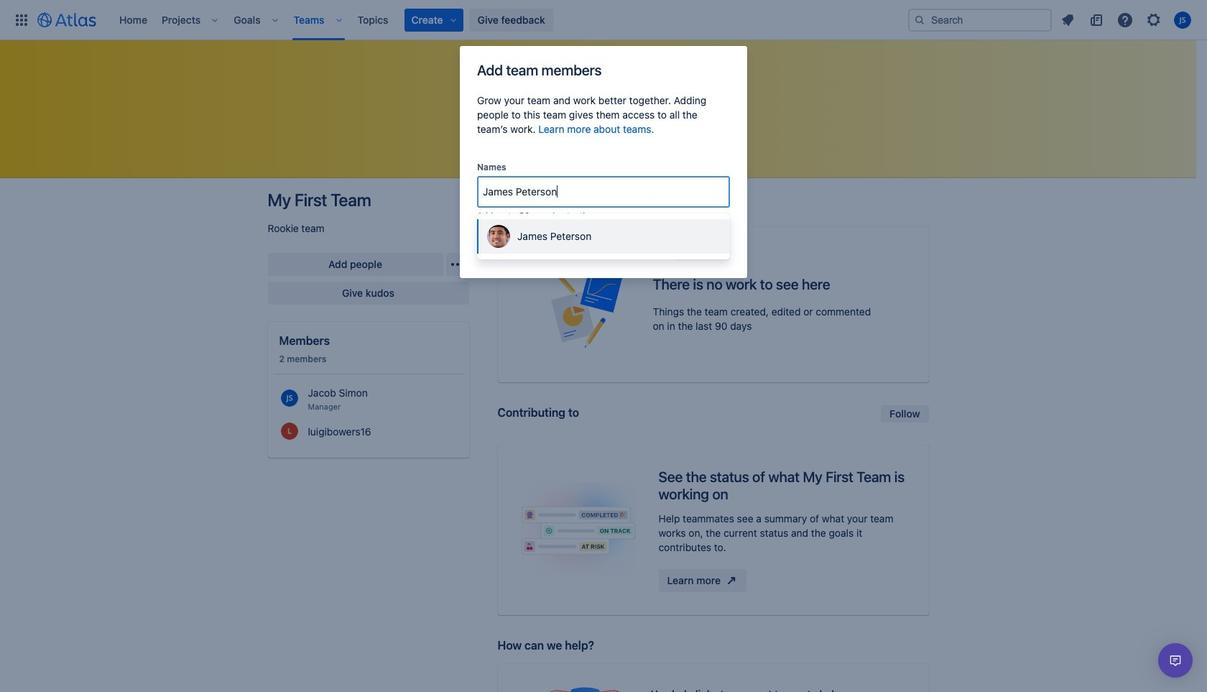 Task type: describe. For each thing, give the bounding box(es) containing it.
help image
[[1117, 11, 1134, 28]]

top element
[[9, 0, 908, 40]]

Search field
[[908, 8, 1052, 31]]

search image
[[914, 14, 926, 26]]



Task type: vqa. For each thing, say whether or not it's contained in the screenshot.
Bold ⌘B icon
no



Task type: locate. For each thing, give the bounding box(es) containing it.
banner
[[0, 0, 1207, 40]]

dialog
[[460, 46, 747, 278]]

open intercom messenger image
[[1167, 652, 1184, 669]]

None text field
[[483, 185, 560, 199]]



